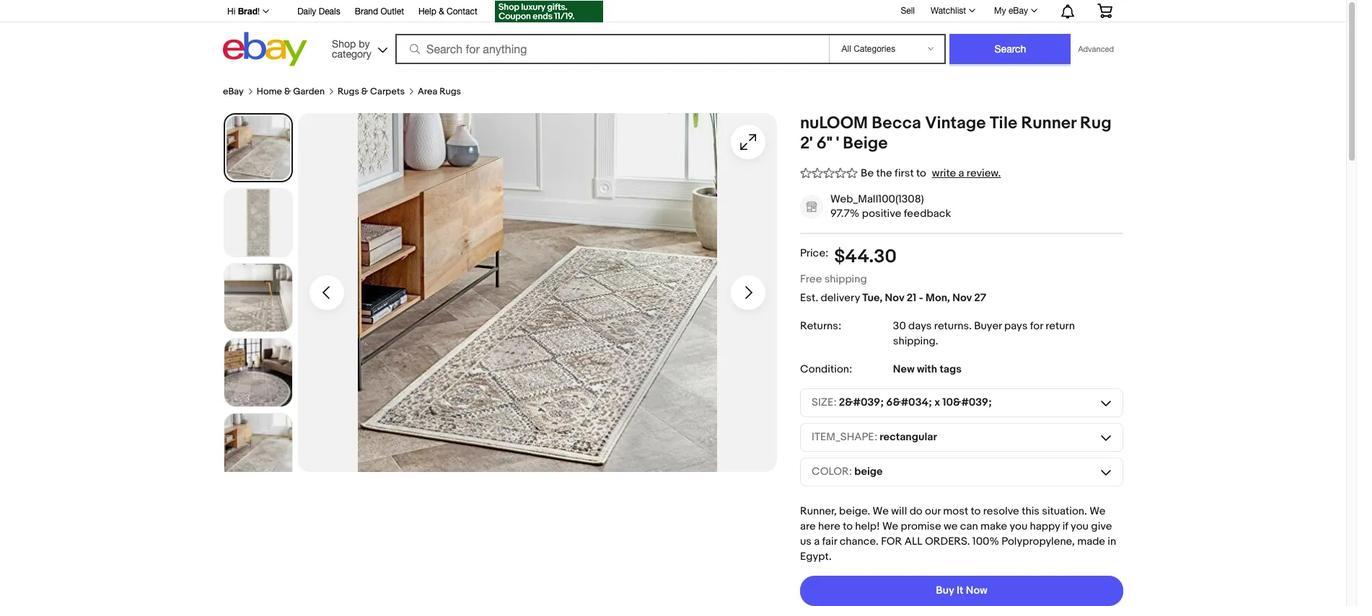 Task type: locate. For each thing, give the bounding box(es) containing it.
we up give
[[1090, 505, 1106, 519]]

home & garden link
[[257, 86, 325, 97]]

0 horizontal spatial ebay
[[223, 86, 244, 97]]

daily deals
[[297, 6, 340, 17]]

0 horizontal spatial rugs
[[338, 86, 359, 97]]

free
[[800, 273, 822, 286]]

0 horizontal spatial shipping
[[825, 273, 867, 286]]

1 horizontal spatial ebay
[[1009, 6, 1028, 16]]

by
[[359, 38, 370, 49]]

shipping down days
[[893, 335, 936, 348]]

1 vertical spatial a
[[814, 535, 820, 549]]

beige
[[855, 466, 883, 479]]

ebay right my
[[1009, 6, 1028, 16]]

picture 17 of 32 image
[[224, 264, 292, 332]]

ebay left home
[[223, 86, 244, 97]]

1 horizontal spatial rugs
[[440, 86, 461, 97]]

2&#039;
[[839, 396, 884, 410]]

0 horizontal spatial &
[[284, 86, 291, 97]]

2 horizontal spatial to
[[971, 505, 981, 519]]

0 horizontal spatial a
[[814, 535, 820, 549]]

runner, beige. we will do our most to resolve this situation. we are here to help! we promise we can make you happy if you give us a fair chance. for all orders. 100% polypropylene, made in egypt.
[[800, 505, 1117, 564]]

picture 16 of 32 image
[[224, 189, 292, 257]]

we up for
[[883, 520, 899, 534]]

0 horizontal spatial you
[[1010, 520, 1028, 534]]

rug
[[1080, 113, 1112, 134]]

nov
[[885, 291, 905, 305], [953, 291, 972, 305]]

polypropylene,
[[1002, 535, 1075, 549]]

you down this
[[1010, 520, 1028, 534]]

to up can
[[971, 505, 981, 519]]

daily
[[297, 6, 316, 17]]

6&#034;
[[887, 396, 932, 410]]

my ebay link
[[987, 2, 1044, 19]]

21
[[907, 291, 917, 305]]

2 rugs from the left
[[440, 86, 461, 97]]

picture 15 of 32 image
[[225, 115, 292, 181]]

it
[[957, 585, 964, 598]]

for
[[881, 535, 902, 549]]

rugs right area
[[440, 86, 461, 97]]

0 vertical spatial shipping
[[825, 273, 867, 286]]

chance.
[[840, 535, 879, 549]]

runner,
[[800, 505, 837, 519]]

shop
[[332, 38, 356, 49]]

ebay
[[1009, 6, 1028, 16], [223, 86, 244, 97]]

help & contact
[[419, 6, 478, 17]]

1 horizontal spatial a
[[959, 167, 965, 180]]

2 you from the left
[[1071, 520, 1089, 534]]

for
[[1030, 320, 1043, 333]]

account navigation
[[219, 0, 1124, 26]]

with
[[917, 363, 938, 377]]

first
[[895, 167, 914, 180]]

.
[[969, 320, 972, 333], [936, 335, 939, 348]]

none submit inside shop by category 'banner'
[[950, 34, 1071, 64]]

web_mall10 97.7% positive feedback image
[[801, 196, 823, 218]]

shipping up delivery at right
[[825, 273, 867, 286]]

& left carpets
[[361, 86, 368, 97]]

a
[[959, 167, 965, 180], [814, 535, 820, 549]]

& inside 'link'
[[439, 6, 444, 17]]

to right first
[[917, 167, 927, 180]]

be the first to write a review.
[[861, 167, 1001, 180]]

area rugs
[[418, 86, 461, 97]]

us
[[800, 535, 812, 549]]

we left will
[[873, 505, 889, 519]]

$44.30
[[835, 246, 897, 269]]

my ebay
[[995, 6, 1028, 16]]

do
[[910, 505, 923, 519]]

help!
[[856, 520, 880, 534]]

a right us
[[814, 535, 820, 549]]

help
[[419, 6, 437, 17]]

mon,
[[926, 291, 950, 305]]

home & garden
[[257, 86, 325, 97]]

a inside runner, beige. we will do our most to resolve this situation. we are here to help! we promise we can make you happy if you give us a fair chance. for all orders. 100% polypropylene, made in egypt.
[[814, 535, 820, 549]]

you right if
[[1071, 520, 1089, 534]]

beige
[[843, 134, 888, 154]]

advanced link
[[1071, 35, 1122, 64]]

write a review. link
[[932, 167, 1001, 180]]

1 you from the left
[[1010, 520, 1028, 534]]

shipping inside buyer pays for return shipping
[[893, 335, 936, 348]]

rugs down category
[[338, 86, 359, 97]]

home
[[257, 86, 282, 97]]

&
[[439, 6, 444, 17], [284, 86, 291, 97], [361, 86, 368, 97]]

resolve
[[983, 505, 1020, 519]]

watchlist
[[931, 6, 966, 16]]

here
[[819, 520, 841, 534]]

give
[[1091, 520, 1113, 534]]

0 vertical spatial .
[[969, 320, 972, 333]]

brand
[[355, 6, 378, 17]]

1 horizontal spatial shipping
[[893, 335, 936, 348]]

you
[[1010, 520, 1028, 534], [1071, 520, 1089, 534]]

outlet
[[381, 6, 404, 17]]

0 horizontal spatial nov
[[885, 291, 905, 305]]

1 horizontal spatial you
[[1071, 520, 1089, 534]]

ebay inside the $44.30 main content
[[223, 86, 244, 97]]

shop by category banner
[[219, 0, 1124, 70]]

returns
[[934, 320, 969, 333]]

. down 30 days returns .
[[936, 335, 939, 348]]

100%
[[973, 535, 1000, 549]]

make
[[981, 520, 1008, 534]]

price:
[[800, 247, 829, 261]]

1 vertical spatial .
[[936, 335, 939, 348]]

0 horizontal spatial .
[[936, 335, 939, 348]]

. left buyer
[[969, 320, 972, 333]]

now
[[966, 585, 988, 598]]

0 vertical spatial ebay
[[1009, 6, 1028, 16]]

2 horizontal spatial &
[[439, 6, 444, 17]]

promise
[[901, 520, 942, 534]]

0 vertical spatial a
[[959, 167, 965, 180]]

& right help
[[439, 6, 444, 17]]

1 horizontal spatial to
[[917, 167, 927, 180]]

returns:
[[800, 320, 842, 333]]

None submit
[[950, 34, 1071, 64]]

1 vertical spatial ebay
[[223, 86, 244, 97]]

nov left 27
[[953, 291, 972, 305]]

rugs
[[338, 86, 359, 97], [440, 86, 461, 97]]

daily deals link
[[297, 4, 340, 20]]

& right home
[[284, 86, 291, 97]]

review.
[[967, 167, 1001, 180]]

2 vertical spatial to
[[843, 520, 853, 534]]

sell link
[[895, 6, 922, 16]]

& for garden
[[284, 86, 291, 97]]

tue,
[[863, 291, 883, 305]]

my
[[995, 6, 1007, 16]]

10&#039;
[[943, 396, 992, 410]]

1 horizontal spatial nov
[[953, 291, 972, 305]]

1 horizontal spatial &
[[361, 86, 368, 97]]

shipping
[[825, 273, 867, 286], [893, 335, 936, 348]]

to down beige.
[[843, 520, 853, 534]]

1 vertical spatial shipping
[[893, 335, 936, 348]]

nov left 21
[[885, 291, 905, 305]]

a right 'write'
[[959, 167, 965, 180]]

pays
[[1005, 320, 1028, 333]]

new
[[893, 363, 915, 377]]



Task type: vqa. For each thing, say whether or not it's contained in the screenshot.
20%
no



Task type: describe. For each thing, give the bounding box(es) containing it.
buy
[[936, 585, 955, 598]]

all
[[905, 535, 923, 549]]

our
[[925, 505, 941, 519]]

in
[[1108, 535, 1117, 549]]

1 rugs from the left
[[338, 86, 359, 97]]

vintage
[[925, 113, 986, 134]]

we
[[944, 520, 958, 534]]

be the first to write the review. image
[[800, 165, 858, 180]]

garden
[[293, 86, 325, 97]]

& for contact
[[439, 6, 444, 17]]

the
[[877, 167, 893, 180]]

2'
[[800, 134, 813, 154]]

if
[[1063, 520, 1069, 534]]

tile
[[990, 113, 1018, 134]]

brand outlet
[[355, 6, 404, 17]]

$44.30 main content
[[223, 70, 1124, 607]]

buyer
[[975, 320, 1002, 333]]

color: beige
[[812, 466, 883, 479]]

shipping inside price: $44.30 free shipping est. delivery tue, nov 21 - mon, nov 27
[[825, 273, 867, 286]]

are
[[800, 520, 816, 534]]

made
[[1078, 535, 1106, 549]]

sell
[[901, 6, 915, 16]]

rugs & carpets link
[[338, 86, 405, 97]]

0 horizontal spatial to
[[843, 520, 853, 534]]

27
[[975, 291, 987, 305]]

carpets
[[370, 86, 405, 97]]

hi brad !
[[227, 6, 260, 17]]

advanced
[[1079, 45, 1114, 53]]

size:
[[812, 396, 837, 410]]

shop by category button
[[326, 32, 391, 63]]

hi
[[227, 6, 236, 17]]

get the coupon image
[[495, 1, 603, 22]]

Search for anything text field
[[398, 35, 827, 63]]

web_mall100(1308)
[[831, 193, 924, 206]]

x
[[935, 396, 940, 410]]

1 nov from the left
[[885, 291, 905, 305]]

size: 2&#039; 6&#034; x 10&#039;
[[812, 396, 992, 410]]

will
[[891, 505, 907, 519]]

nuloom becca vintage tile area rug, 5'  assorted sizes , item shapes , colors  - picture 15 of 32 image
[[298, 113, 777, 473]]

orders.
[[925, 535, 970, 549]]

6"
[[817, 134, 833, 154]]

0 vertical spatial to
[[917, 167, 927, 180]]

picture 19 of 32 image
[[224, 414, 292, 482]]

deals
[[319, 6, 340, 17]]

tags
[[940, 363, 962, 377]]

help & contact link
[[419, 4, 478, 20]]

nuloom becca vintage tile runner rug 2' 6" ' beige
[[800, 113, 1112, 154]]

fair
[[823, 535, 837, 549]]

area
[[418, 86, 438, 97]]

shop by category
[[332, 38, 372, 60]]

rectangular
[[880, 431, 937, 445]]

97.7%
[[831, 207, 860, 221]]

1 vertical spatial to
[[971, 505, 981, 519]]

brad
[[238, 6, 258, 17]]

& for carpets
[[361, 86, 368, 97]]

feedback
[[904, 207, 951, 221]]

web_mall100(1308) 97.7% positive feedback
[[831, 193, 951, 221]]

ebay inside account navigation
[[1009, 6, 1028, 16]]

this
[[1022, 505, 1040, 519]]

runner
[[1022, 113, 1077, 134]]

30 days returns .
[[893, 320, 975, 333]]

area rugs link
[[418, 86, 461, 97]]

nuloom
[[800, 113, 868, 134]]

condition:
[[800, 363, 853, 377]]

brand outlet link
[[355, 4, 404, 20]]

buy it now
[[936, 585, 988, 598]]

buyer pays for return shipping
[[893, 320, 1075, 348]]

item_shape:
[[812, 431, 878, 445]]

most
[[944, 505, 969, 519]]

contact
[[447, 6, 478, 17]]

buy it now link
[[800, 576, 1124, 607]]

new with tags
[[893, 363, 962, 377]]

watchlist link
[[923, 2, 982, 19]]

delivery
[[821, 291, 860, 305]]

30
[[893, 320, 906, 333]]

picture 18 of 32 image
[[224, 339, 292, 407]]

!
[[258, 6, 260, 17]]

color:
[[812, 466, 852, 479]]

ebay link
[[223, 86, 244, 97]]

2 nov from the left
[[953, 291, 972, 305]]

1 horizontal spatial .
[[969, 320, 972, 333]]

return
[[1046, 320, 1075, 333]]

est.
[[800, 291, 819, 305]]

category
[[332, 48, 372, 60]]

be
[[861, 167, 874, 180]]

your shopping cart image
[[1097, 4, 1114, 18]]



